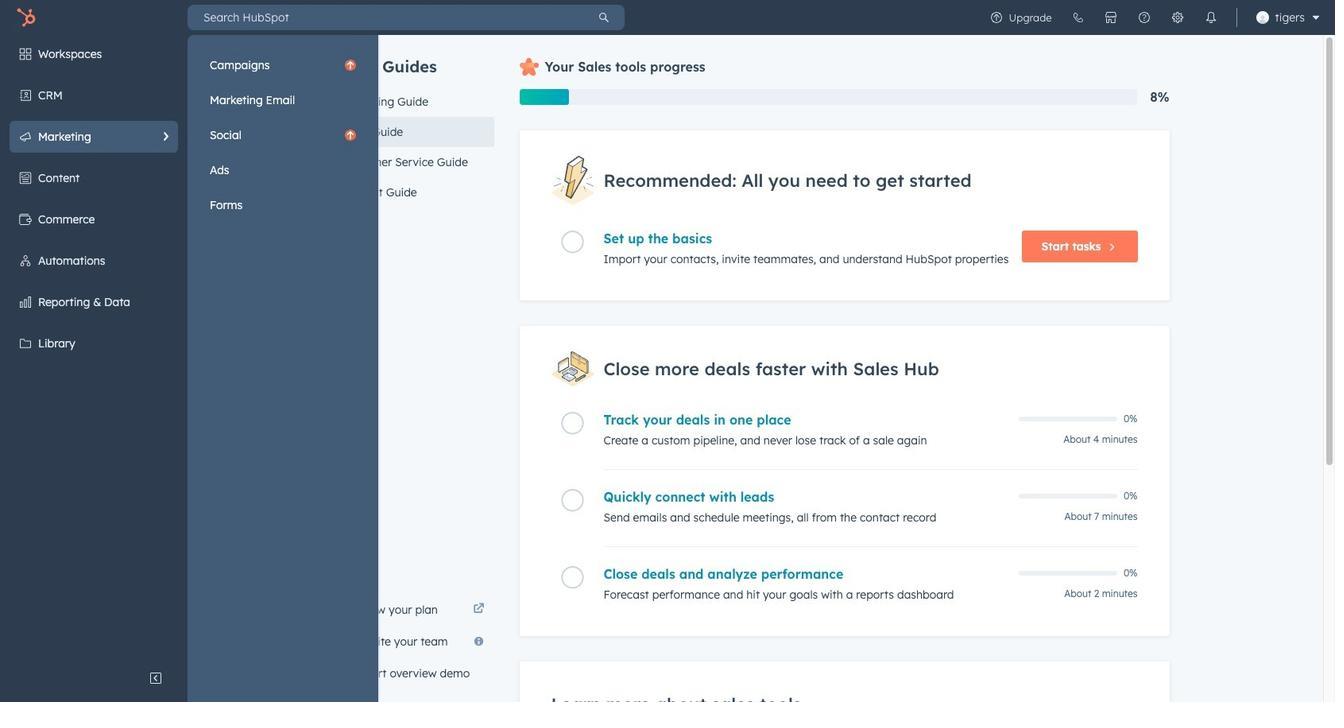 Task type: locate. For each thing, give the bounding box(es) containing it.
link opens in a new window image
[[473, 603, 485, 615]]

settings image
[[1172, 11, 1184, 24]]

progress bar
[[520, 89, 569, 105]]

help image
[[1138, 11, 1151, 24]]

menu
[[980, 0, 1326, 35], [0, 35, 378, 702], [202, 49, 364, 221]]

notifications image
[[1205, 11, 1218, 24]]



Task type: describe. For each thing, give the bounding box(es) containing it.
Search HubSpot search field
[[188, 5, 584, 30]]

howard n/a image
[[1257, 11, 1269, 24]]

link opens in a new window image
[[473, 600, 485, 619]]

marketplaces image
[[1105, 11, 1118, 24]]

user guides element
[[332, 35, 494, 208]]



Task type: vqa. For each thing, say whether or not it's contained in the screenshot.
1st account from the bottom of the Account Setup element
no



